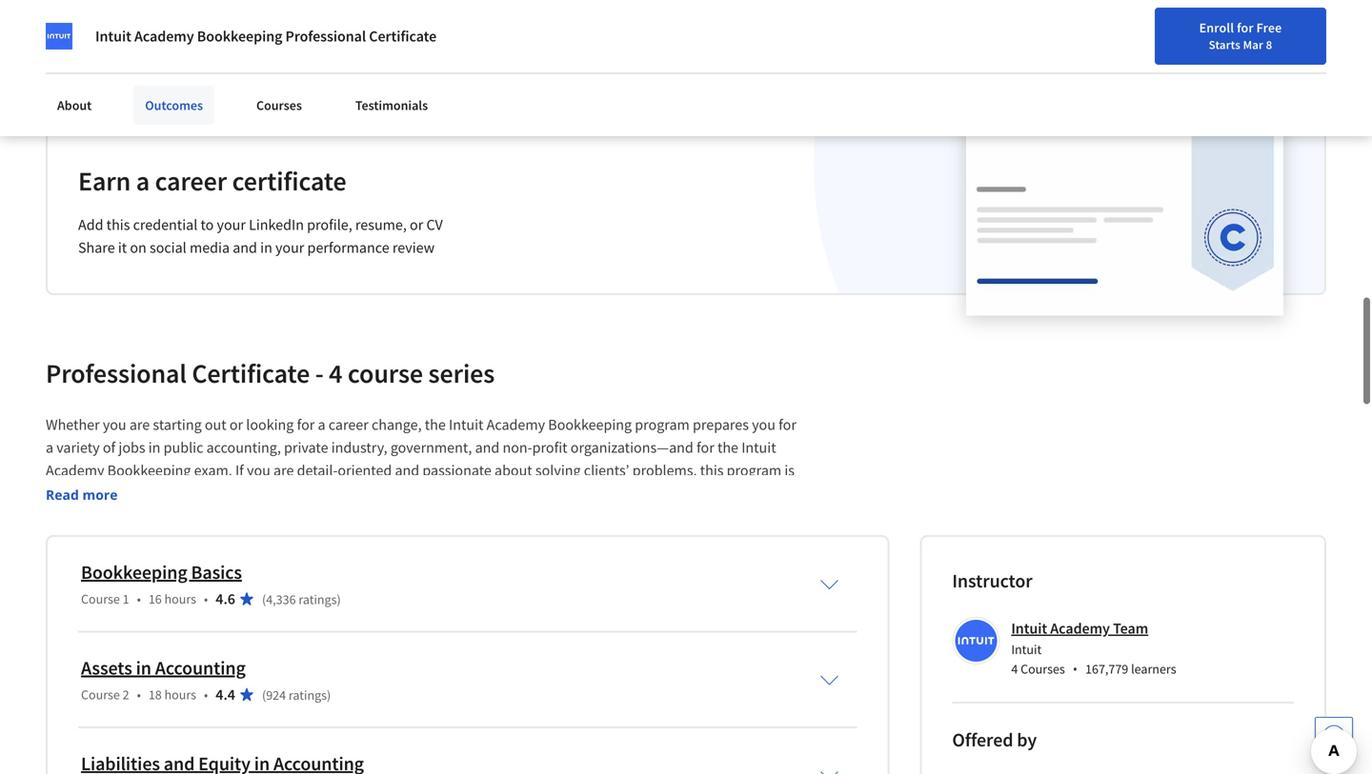 Task type: locate. For each thing, give the bounding box(es) containing it.
0 vertical spatial ratings
[[299, 592, 337, 609]]

ratings right 4,336 at the bottom of the page
[[299, 592, 337, 609]]

0 horizontal spatial or
[[230, 416, 243, 435]]

or left "cv" at the top of page
[[410, 216, 423, 235]]

1 horizontal spatial united
[[310, 53, 347, 70]]

outcomes link
[[134, 86, 214, 125]]

performance
[[307, 238, 390, 258]]

1 horizontal spatial of
[[357, 484, 370, 503]]

0 vertical spatial in
[[260, 238, 272, 258]]

0 vertical spatial course
[[81, 591, 120, 608]]

) right 924 on the bottom left of the page
[[327, 687, 331, 705]]

1 vertical spatial on
[[130, 238, 147, 258]]

1 horizontal spatial 4
[[1012, 661, 1018, 678]]

2 vertical spatial the
[[774, 507, 795, 526]]

1 vertical spatial )
[[327, 687, 331, 705]]

on inside ¹lightcast™ job postings report, united states, 7/1/22-6/30/23. ²based on program graduate survey responses, united states 2021.
[[88, 53, 102, 70]]

this up it
[[106, 216, 130, 235]]

1 vertical spatial career
[[329, 416, 369, 435]]

(
[[262, 592, 266, 609], [262, 687, 266, 705]]

0 vertical spatial accounting
[[373, 484, 444, 503]]

or
[[410, 216, 423, 235], [230, 416, 243, 435]]

1 horizontal spatial program
[[635, 416, 690, 435]]

on down gain
[[144, 507, 161, 526]]

0 vertical spatial united
[[230, 34, 267, 51]]

0 vertical spatial to
[[201, 216, 214, 235]]

testimonials
[[355, 97, 428, 114]]

ratings right 924 on the bottom left of the page
[[289, 687, 327, 705]]

in inside whether you are starting out or looking for a career change, the intuit academy bookkeeping program prepares you for a variety of jobs in public accounting, private industry, government, and non-profit organizations—and for the intuit academy bookkeeping exam. if you are detail-oriented and passionate about solving clients' problems, this program is for you. you'll gain a foundational understanding of accounting principles and an introduction to quickbooks online through hands-on practice working with real-world accounting scenarios. upon completion, you'll be ready to take the
[[148, 439, 161, 458]]

1 vertical spatial hours
[[164, 687, 196, 704]]

( for bookkeeping basics
[[262, 592, 266, 609]]

foundational
[[176, 484, 258, 503]]

)
[[337, 592, 341, 609], [327, 687, 331, 705]]

courses down intuit academy team link
[[1021, 661, 1065, 678]]

your up media
[[217, 216, 246, 235]]

1 horizontal spatial )
[[337, 592, 341, 609]]

linkedin
[[249, 216, 304, 235]]

0 vertical spatial 4
[[329, 357, 343, 391]]

this inside whether you are starting out or looking for a career change, the intuit academy bookkeeping program prepares you for a variety of jobs in public accounting, private industry, government, and non-profit organizations—and for the intuit academy bookkeeping exam. if you are detail-oriented and passionate about solving clients' problems, this program is for you. you'll gain a foundational understanding of accounting principles and an introduction to quickbooks online through hands-on practice working with real-world accounting scenarios. upon completion, you'll be ready to take the
[[700, 462, 724, 481]]

united up survey at left top
[[230, 34, 267, 51]]

coursera image
[[23, 15, 144, 46]]

in right jobs
[[148, 439, 161, 458]]

are
[[129, 416, 150, 435], [274, 462, 294, 481]]

intuit image
[[46, 23, 72, 50]]

variety
[[56, 439, 100, 458]]

change,
[[372, 416, 422, 435]]

the right take
[[774, 507, 795, 526]]

and
[[233, 238, 257, 258], [475, 439, 500, 458], [395, 462, 420, 481], [513, 484, 537, 503]]

1 vertical spatial your
[[275, 238, 304, 258]]

1 vertical spatial or
[[230, 416, 243, 435]]

hours for in
[[164, 687, 196, 704]]

1 vertical spatial in
[[148, 439, 161, 458]]

0 horizontal spatial courses
[[256, 97, 302, 114]]

0 vertical spatial )
[[337, 592, 341, 609]]

2 ( from the top
[[262, 687, 266, 705]]

ready
[[688, 507, 724, 526]]

this
[[106, 216, 130, 235], [700, 462, 724, 481]]

or inside add this credential to your linkedin profile, resume, or cv share it on social media and in your performance review
[[410, 216, 423, 235]]

and left non-
[[475, 439, 500, 458]]

for inside enroll for free starts mar 8
[[1237, 19, 1254, 36]]

1 ( from the top
[[262, 592, 266, 609]]

1 horizontal spatial professional
[[286, 27, 366, 46]]

bookkeeping up profit
[[548, 416, 632, 435]]

in down linkedin
[[260, 238, 272, 258]]

0 vertical spatial hours
[[164, 591, 196, 608]]

1 vertical spatial 4
[[1012, 661, 1018, 678]]

0 horizontal spatial professional
[[46, 357, 187, 391]]

credential
[[133, 216, 198, 235]]

4 right -
[[329, 357, 343, 391]]

1 course from the top
[[81, 591, 120, 608]]

non-
[[503, 439, 532, 458]]

survey
[[208, 53, 245, 70]]

to inside add this credential to your linkedin profile, resume, or cv share it on social media and in your performance review
[[201, 216, 214, 235]]

academy
[[134, 27, 194, 46], [487, 416, 545, 435], [46, 462, 104, 481], [1051, 620, 1110, 639]]

academy up 167,779 at right bottom
[[1051, 620, 1110, 639]]

hands-
[[100, 507, 144, 526]]

world
[[333, 507, 369, 526]]

program up online
[[727, 462, 782, 481]]

hours right 16
[[164, 591, 196, 608]]

earn a career certificate
[[78, 165, 347, 198]]

the down prepares
[[718, 439, 739, 458]]

2 vertical spatial program
[[727, 462, 782, 481]]

1 vertical spatial courses
[[1021, 661, 1065, 678]]

professional up the states
[[286, 27, 366, 46]]

2 course from the top
[[81, 687, 120, 704]]

help center image
[[1323, 725, 1346, 748]]

2021.
[[387, 53, 417, 70]]

0 vertical spatial the
[[425, 416, 446, 435]]

0 horizontal spatial )
[[327, 687, 331, 705]]

course left '1'
[[81, 591, 120, 608]]

0 horizontal spatial certificate
[[192, 357, 310, 391]]

( right 4.6
[[262, 592, 266, 609]]

course left 2
[[81, 687, 120, 704]]

read
[[46, 486, 79, 504]]

academy up graduate
[[134, 27, 194, 46]]

understanding
[[261, 484, 354, 503]]

online
[[738, 484, 780, 503]]

academy down variety
[[46, 462, 104, 481]]

1
[[123, 591, 129, 608]]

1 vertical spatial ratings
[[289, 687, 327, 705]]

course
[[81, 591, 120, 608], [81, 687, 120, 704]]

or right out
[[230, 416, 243, 435]]

0 vertical spatial (
[[262, 592, 266, 609]]

1 horizontal spatial courses
[[1021, 661, 1065, 678]]

0 vertical spatial courses
[[256, 97, 302, 114]]

review
[[393, 238, 435, 258]]

1 horizontal spatial career
[[329, 416, 369, 435]]

career up industry,
[[329, 416, 369, 435]]

bookkeeping
[[197, 27, 283, 46], [548, 416, 632, 435], [107, 462, 191, 481], [81, 561, 187, 585]]

certificate up looking at the bottom left of the page
[[192, 357, 310, 391]]

0 horizontal spatial of
[[103, 439, 115, 458]]

assets in accounting link
[[81, 657, 246, 681]]

1 horizontal spatial the
[[718, 439, 739, 458]]

courses down responses,
[[256, 97, 302, 114]]

a right gain
[[165, 484, 173, 503]]

solving
[[536, 462, 581, 481]]

0 horizontal spatial program
[[105, 53, 153, 70]]

2 horizontal spatial the
[[774, 507, 795, 526]]

to left take
[[727, 507, 740, 526]]

intuit
[[95, 27, 131, 46], [449, 416, 484, 435], [742, 439, 776, 458], [1012, 620, 1048, 639], [1012, 642, 1042, 659]]

professional certificate - 4 course series
[[46, 357, 495, 391]]

a up private
[[318, 416, 326, 435]]

0 horizontal spatial career
[[155, 165, 227, 198]]

0 vertical spatial on
[[88, 53, 102, 70]]

1 horizontal spatial this
[[700, 462, 724, 481]]

1 vertical spatial certificate
[[192, 357, 310, 391]]

clients'
[[584, 462, 630, 481]]

1 hours from the top
[[164, 591, 196, 608]]

professional up whether
[[46, 357, 187, 391]]

a
[[136, 165, 150, 198], [318, 416, 326, 435], [46, 439, 53, 458], [165, 484, 173, 503]]

2 hours from the top
[[164, 687, 196, 704]]

1 vertical spatial accounting
[[372, 507, 443, 526]]

bookkeeping up survey at left top
[[197, 27, 283, 46]]

courses
[[256, 97, 302, 114], [1021, 661, 1065, 678]]

instructor
[[953, 570, 1033, 594]]

1 vertical spatial the
[[718, 439, 739, 458]]

0 vertical spatial this
[[106, 216, 130, 235]]

of down oriented at the left bottom of the page
[[357, 484, 370, 503]]

united down 7/1/22-
[[310, 53, 347, 70]]

you right if in the left of the page
[[247, 462, 271, 481]]

team
[[1113, 620, 1149, 639]]

4.4
[[216, 686, 235, 705]]

about
[[57, 97, 92, 114]]

accounting right world
[[372, 507, 443, 526]]

accounting down oriented at the left bottom of the page
[[373, 484, 444, 503]]

on inside whether you are starting out or looking for a career change, the intuit academy bookkeeping program prepares you for a variety of jobs in public accounting, private industry, government, and non-profit organizations—and for the intuit academy bookkeeping exam. if you are detail-oriented and passionate about solving clients' problems, this program is for you. you'll gain a foundational understanding of accounting principles and an introduction to quickbooks online through hands-on practice working with real-world accounting scenarios. upon completion, you'll be ready to take the
[[144, 507, 161, 526]]

profile,
[[307, 216, 352, 235]]

) right 4,336 at the bottom of the page
[[337, 592, 341, 609]]

program down job
[[105, 53, 153, 70]]

read more button
[[46, 485, 118, 505]]

1 horizontal spatial are
[[274, 462, 294, 481]]

intuit academy bookkeeping professional certificate
[[95, 27, 437, 46]]

in inside add this credential to your linkedin profile, resume, or cv share it on social media and in your performance review
[[260, 238, 272, 258]]

0 vertical spatial program
[[105, 53, 153, 70]]

in up course 2 • 18 hours •
[[136, 657, 151, 681]]

hours for basics
[[164, 591, 196, 608]]

1 vertical spatial course
[[81, 687, 120, 704]]

certificate up '2021.'
[[369, 27, 437, 46]]

4 right intuit academy team icon
[[1012, 661, 1018, 678]]

2 horizontal spatial to
[[727, 507, 740, 526]]

0 horizontal spatial to
[[201, 216, 214, 235]]

1 vertical spatial united
[[310, 53, 347, 70]]

states
[[350, 53, 384, 70]]

career
[[155, 165, 227, 198], [329, 416, 369, 435]]

intuit academy image
[[274, 532, 289, 547]]

1 vertical spatial this
[[700, 462, 724, 481]]

0 horizontal spatial this
[[106, 216, 130, 235]]

None search field
[[272, 12, 586, 50]]

courses inside courses 'link'
[[256, 97, 302, 114]]

program up organizations—and
[[635, 416, 690, 435]]

course for bookkeeping basics
[[81, 591, 120, 608]]

hours right the 18
[[164, 687, 196, 704]]

0 horizontal spatial are
[[129, 416, 150, 435]]

introduction
[[560, 484, 639, 503]]

passionate
[[423, 462, 492, 481]]

quickbooks
[[659, 484, 735, 503]]

and down the government,
[[395, 462, 420, 481]]

professional
[[286, 27, 366, 46], [46, 357, 187, 391]]

on down ¹lightcast™
[[88, 53, 102, 70]]

are up jobs
[[129, 416, 150, 435]]

) for assets in accounting
[[327, 687, 331, 705]]

0 vertical spatial or
[[410, 216, 423, 235]]

0 horizontal spatial you
[[103, 416, 126, 435]]

•
[[137, 591, 141, 608], [204, 591, 208, 608], [1073, 661, 1078, 679], [137, 687, 141, 704], [204, 687, 208, 704]]

media
[[190, 238, 230, 258]]

read more
[[46, 486, 118, 504]]

-
[[315, 357, 324, 391]]

on
[[88, 53, 102, 70], [130, 238, 147, 258], [144, 507, 161, 526]]

are down private
[[274, 462, 294, 481]]

1 horizontal spatial or
[[410, 216, 423, 235]]

7/1/22-
[[310, 34, 350, 51]]

your
[[217, 216, 246, 235], [275, 238, 304, 258]]

167,779
[[1086, 661, 1129, 678]]

your down linkedin
[[275, 238, 304, 258]]

the up the government,
[[425, 416, 446, 435]]

0 vertical spatial your
[[217, 216, 246, 235]]

• left 167,779 at right bottom
[[1073, 661, 1078, 679]]

to up you'll
[[642, 484, 656, 503]]

whether you are starting out or looking for a career change, the intuit academy bookkeeping program prepares you for a variety of jobs in public accounting, private industry, government, and non-profit organizations—and for the intuit academy bookkeeping exam. if you are detail-oriented and passionate about solving clients' problems, this program is for you. you'll gain a foundational understanding of accounting principles and an introduction to quickbooks online through hands-on practice working with real-world accounting scenarios. upon completion, you'll be ready to take the
[[46, 416, 800, 526]]

0 vertical spatial are
[[129, 416, 150, 435]]

( right 4.4
[[262, 687, 266, 705]]

this up quickbooks
[[700, 462, 724, 481]]

intuit academy team image
[[955, 621, 997, 663]]

on right it
[[130, 238, 147, 258]]

to up media
[[201, 216, 214, 235]]

2 horizontal spatial program
[[727, 462, 782, 481]]

you right prepares
[[752, 416, 776, 435]]

for
[[1237, 19, 1254, 36], [297, 416, 315, 435], [779, 416, 797, 435], [697, 439, 715, 458], [46, 484, 64, 503]]

• right 2
[[137, 687, 141, 704]]

1 horizontal spatial certificate
[[369, 27, 437, 46]]

menu item
[[1031, 19, 1154, 81]]

1 vertical spatial (
[[262, 687, 266, 705]]

intuit academy team link
[[1012, 620, 1149, 639]]

this inside add this credential to your linkedin profile, resume, or cv share it on social media and in your performance review
[[106, 216, 130, 235]]

for up mar
[[1237, 19, 1254, 36]]

• inside intuit academy team intuit 4 courses • 167,779 learners
[[1073, 661, 1078, 679]]

0 vertical spatial professional
[[286, 27, 366, 46]]

2 vertical spatial on
[[144, 507, 161, 526]]

government,
[[391, 439, 472, 458]]

career up credential
[[155, 165, 227, 198]]

certificate
[[369, 27, 437, 46], [192, 357, 310, 391]]

of left jobs
[[103, 439, 115, 458]]

for up is
[[779, 416, 797, 435]]

ratings
[[299, 592, 337, 609], [289, 687, 327, 705]]

1 vertical spatial program
[[635, 416, 690, 435]]

upon
[[513, 507, 548, 526]]

2 vertical spatial in
[[136, 657, 151, 681]]

you up jobs
[[103, 416, 126, 435]]

0 horizontal spatial the
[[425, 416, 446, 435]]

and right media
[[233, 238, 257, 258]]

1 vertical spatial to
[[642, 484, 656, 503]]



Task type: vqa. For each thing, say whether or not it's contained in the screenshot.
left Courses
yes



Task type: describe. For each thing, give the bounding box(es) containing it.
gain
[[135, 484, 162, 503]]

• left 4.6
[[204, 591, 208, 608]]

social
[[150, 238, 187, 258]]

• left 4.4
[[204, 687, 208, 704]]

intuit academy team intuit 4 courses • 167,779 learners
[[1012, 620, 1177, 679]]

924
[[266, 687, 286, 705]]

real-
[[304, 507, 333, 526]]

and inside add this credential to your linkedin profile, resume, or cv share it on social media and in your performance review
[[233, 238, 257, 258]]

bookkeeping up gain
[[107, 462, 191, 481]]

report,
[[186, 34, 227, 51]]

courses link
[[245, 86, 313, 125]]

on inside add this credential to your linkedin profile, resume, or cv share it on social media and in your performance review
[[130, 238, 147, 258]]

career inside whether you are starting out or looking for a career change, the intuit academy bookkeeping program prepares you for a variety of jobs in public accounting, private industry, government, and non-profit organizations—and for the intuit academy bookkeeping exam. if you are detail-oriented and passionate about solving clients' problems, this program is for you. you'll gain a foundational understanding of accounting principles and an introduction to quickbooks online through hands-on practice working with real-world accounting scenarios. upon completion, you'll be ready to take the
[[329, 416, 369, 435]]

0 vertical spatial certificate
[[369, 27, 437, 46]]

free
[[1257, 19, 1282, 36]]

accounting,
[[206, 439, 281, 458]]

bookkeeping up '1'
[[81, 561, 187, 585]]

4.6
[[216, 590, 235, 609]]

enroll
[[1200, 19, 1235, 36]]

accounting
[[155, 657, 246, 681]]

courses inside intuit academy team intuit 4 courses • 167,779 learners
[[1021, 661, 1065, 678]]

learners
[[1131, 661, 1177, 678]]

2 horizontal spatial you
[[752, 416, 776, 435]]

1 vertical spatial are
[[274, 462, 294, 481]]

course
[[348, 357, 423, 391]]

bookkeeping basics
[[81, 561, 242, 585]]

course for assets in accounting
[[81, 687, 120, 704]]

postings
[[136, 34, 183, 51]]

0 horizontal spatial your
[[217, 216, 246, 235]]

basics
[[191, 561, 242, 585]]

8
[[1266, 37, 1273, 52]]

1 vertical spatial of
[[357, 484, 370, 503]]

for up private
[[297, 416, 315, 435]]

about link
[[46, 86, 103, 125]]

academy up non-
[[487, 416, 545, 435]]

whether
[[46, 416, 100, 435]]

academy inside intuit academy team intuit 4 courses • 167,779 learners
[[1051, 620, 1110, 639]]

be
[[669, 507, 685, 526]]

1 horizontal spatial you
[[247, 462, 271, 481]]

out
[[205, 416, 227, 435]]

if
[[235, 462, 244, 481]]

share
[[78, 238, 115, 258]]

you'll
[[631, 507, 666, 526]]

private
[[284, 439, 328, 458]]

you'll
[[97, 484, 132, 503]]

0 vertical spatial career
[[155, 165, 227, 198]]

) for bookkeeping basics
[[337, 592, 341, 609]]

working
[[218, 507, 269, 526]]

2
[[123, 687, 129, 704]]

earn
[[78, 165, 131, 198]]

by
[[1017, 729, 1037, 753]]

16
[[149, 591, 162, 608]]

( for assets in accounting
[[262, 687, 266, 705]]

starting
[[153, 416, 202, 435]]

through
[[46, 507, 97, 526]]

profit
[[532, 439, 568, 458]]

public
[[164, 439, 203, 458]]

ratings for assets in accounting
[[289, 687, 327, 705]]

2 vertical spatial to
[[727, 507, 740, 526]]

• right '1'
[[137, 591, 141, 608]]

more
[[82, 486, 118, 504]]

program inside ¹lightcast™ job postings report, united states, 7/1/22-6/30/23. ²based on program graduate survey responses, united states 2021.
[[105, 53, 153, 70]]

assets
[[81, 657, 132, 681]]

about
[[495, 462, 533, 481]]

²based
[[46, 53, 85, 70]]

1 vertical spatial professional
[[46, 357, 187, 391]]

( 4,336 ratings )
[[262, 592, 341, 609]]

course 2 • 18 hours •
[[81, 687, 208, 704]]

¹lightcast™
[[46, 34, 110, 51]]

18
[[149, 687, 162, 704]]

enroll for free starts mar 8
[[1200, 19, 1282, 52]]

0 horizontal spatial 4
[[329, 357, 343, 391]]

graduate
[[155, 53, 205, 70]]

0 horizontal spatial united
[[230, 34, 267, 51]]

or inside whether you are starting out or looking for a career change, the intuit academy bookkeeping program prepares you for a variety of jobs in public accounting, private industry, government, and non-profit organizations—and for the intuit academy bookkeeping exam. if you are detail-oriented and passionate about solving clients' problems, this program is for you. you'll gain a foundational understanding of accounting principles and an introduction to quickbooks online through hands-on practice working with real-world accounting scenarios. upon completion, you'll be ready to take the
[[230, 416, 243, 435]]

problems,
[[633, 462, 697, 481]]

outcomes
[[145, 97, 203, 114]]

resume,
[[355, 216, 407, 235]]

oriented
[[338, 462, 392, 481]]

1 horizontal spatial to
[[642, 484, 656, 503]]

add this credential to your linkedin profile, resume, or cv share it on social media and in your performance review
[[78, 216, 443, 258]]

prepares
[[693, 416, 749, 435]]

( 924 ratings )
[[262, 687, 331, 705]]

for down prepares
[[697, 439, 715, 458]]

4 inside intuit academy team intuit 4 courses • 167,779 learners
[[1012, 661, 1018, 678]]

responses,
[[247, 53, 307, 70]]

and left 'an'
[[513, 484, 537, 503]]

industry,
[[331, 439, 388, 458]]

a right earn
[[136, 165, 150, 198]]

¹lightcast™ job postings report, united states, 7/1/22-6/30/23. ²based on program graduate survey responses, united states 2021.
[[46, 34, 417, 70]]

it
[[118, 238, 127, 258]]

1 horizontal spatial your
[[275, 238, 304, 258]]

detail-
[[297, 462, 338, 481]]

with
[[273, 507, 301, 526]]

mar
[[1243, 37, 1264, 52]]

assets in accounting
[[81, 657, 246, 681]]

a left variety
[[46, 439, 53, 458]]

testimonials link
[[344, 86, 440, 125]]

is
[[785, 462, 795, 481]]

for left you.
[[46, 484, 64, 503]]

ratings for bookkeeping basics
[[299, 592, 337, 609]]

certificate
[[232, 165, 347, 198]]

0 vertical spatial of
[[103, 439, 115, 458]]

an
[[540, 484, 556, 503]]

looking
[[246, 416, 294, 435]]

coursera career certificate image
[[967, 111, 1284, 315]]

offered by
[[953, 729, 1037, 753]]

6/30/23.
[[350, 34, 396, 51]]

scenarios.
[[446, 507, 510, 526]]

job
[[112, 34, 133, 51]]

bookkeeping basics link
[[81, 561, 242, 585]]

principles
[[447, 484, 510, 503]]



